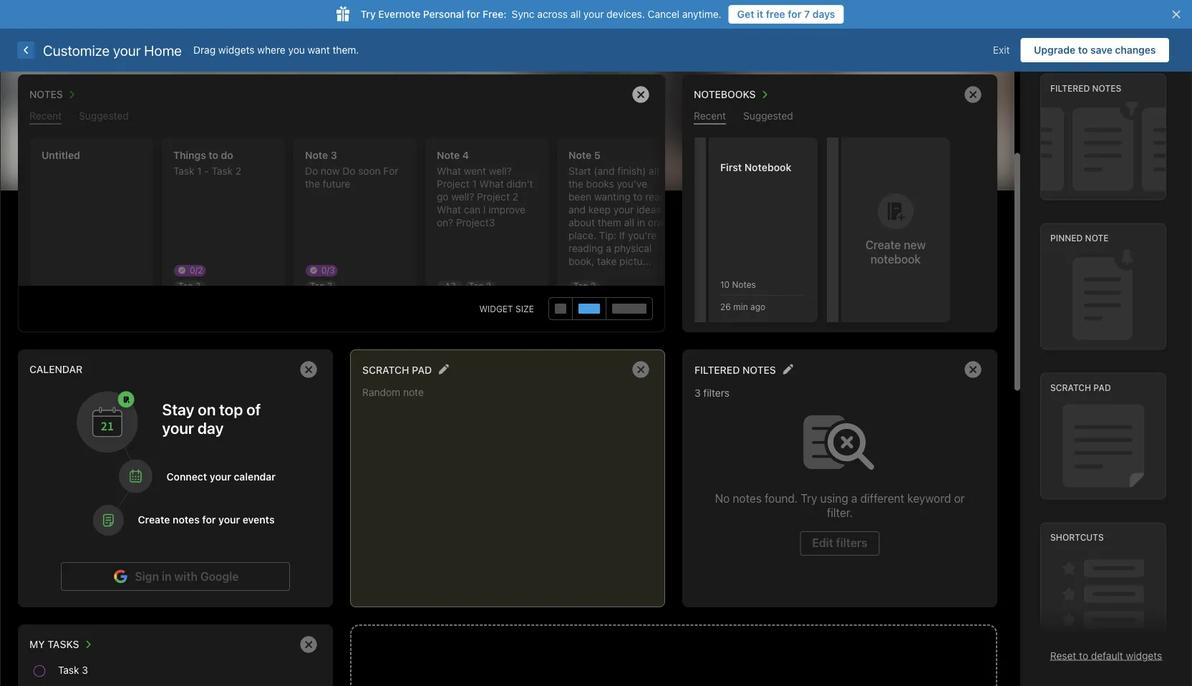 Task type: vqa. For each thing, say whether or not it's contained in the screenshot.
the topmost row group
no



Task type: locate. For each thing, give the bounding box(es) containing it.
1 vertical spatial filtered notes
[[695, 364, 776, 376]]

1 vertical spatial to
[[1079, 650, 1089, 661]]

to inside upgrade to save changes button
[[1078, 44, 1088, 56]]

0 horizontal spatial filtered notes
[[695, 364, 776, 376]]

friday, november 17, 2023
[[869, 91, 987, 101]]

1 vertical spatial pad
[[1094, 383, 1111, 393]]

1 horizontal spatial scratch pad
[[1051, 383, 1111, 393]]

1 vertical spatial your
[[113, 42, 141, 58]]

scratch inside button
[[362, 364, 409, 376]]

pinned
[[1051, 233, 1083, 243]]

0 vertical spatial remove image
[[959, 355, 988, 384]]

scratch pad
[[362, 364, 432, 376], [1051, 383, 1111, 393]]

widgets right default
[[1126, 650, 1162, 661]]

to for reset
[[1079, 650, 1089, 661]]

0 horizontal spatial pad
[[412, 364, 432, 376]]

0 horizontal spatial scratch pad
[[362, 364, 432, 376]]

1 vertical spatial notes
[[743, 364, 776, 376]]

0 horizontal spatial edit widget title image
[[438, 364, 449, 375]]

0 horizontal spatial widgets
[[218, 44, 255, 56]]

for for free:
[[467, 8, 480, 20]]

0 horizontal spatial for
[[467, 8, 480, 20]]

1 for from the left
[[467, 8, 480, 20]]

1 vertical spatial remove image
[[294, 630, 323, 659]]

to
[[1078, 44, 1088, 56], [1079, 650, 1089, 661]]

get
[[737, 8, 754, 20]]

good
[[29, 88, 60, 104]]

exit button
[[982, 38, 1021, 62]]

0 vertical spatial filtered notes
[[1051, 83, 1122, 93]]

1 vertical spatial scratch pad
[[1051, 383, 1111, 393]]

your
[[584, 8, 604, 20], [113, 42, 141, 58]]

widget
[[479, 304, 513, 314]]

1 horizontal spatial filtered
[[1051, 83, 1090, 93]]

7
[[804, 8, 810, 20]]

filtered
[[1051, 83, 1090, 93], [695, 364, 740, 376]]

notes inside button
[[743, 364, 776, 376]]

sync
[[512, 8, 535, 20]]

for left 7 at the top right
[[788, 8, 802, 20]]

across
[[537, 8, 568, 20]]

remove image
[[627, 80, 655, 109], [959, 80, 988, 109], [294, 355, 323, 384], [627, 355, 655, 384]]

your left home
[[113, 42, 141, 58]]

0 horizontal spatial remove image
[[294, 630, 323, 659]]

remove image
[[959, 355, 988, 384], [294, 630, 323, 659]]

pad
[[412, 364, 432, 376], [1094, 383, 1111, 393]]

for inside get it free for 7 days "button"
[[788, 8, 802, 20]]

0 vertical spatial your
[[584, 8, 604, 20]]

0 vertical spatial to
[[1078, 44, 1088, 56]]

edit widget title image right filtered notes button
[[783, 364, 793, 375]]

notes
[[1092, 83, 1122, 93], [743, 364, 776, 376]]

1 horizontal spatial widgets
[[1126, 650, 1162, 661]]

filtered notes button
[[695, 360, 776, 379]]

drag
[[193, 44, 216, 56]]

1 horizontal spatial edit widget title image
[[783, 364, 793, 375]]

0 horizontal spatial scratch
[[362, 364, 409, 376]]

1 horizontal spatial remove image
[[959, 355, 988, 384]]

1 horizontal spatial for
[[788, 8, 802, 20]]

1 edit widget title image from the left
[[438, 364, 449, 375]]

0 vertical spatial notes
[[1092, 83, 1122, 93]]

free:
[[483, 8, 507, 20]]

them.
[[333, 44, 359, 56]]

default
[[1091, 650, 1123, 661]]

for for 7
[[788, 8, 802, 20]]

0 vertical spatial widgets
[[218, 44, 255, 56]]

to left save
[[1078, 44, 1088, 56]]

1 horizontal spatial scratch
[[1051, 383, 1091, 393]]

for
[[467, 8, 480, 20], [788, 8, 802, 20]]

edit widget title image right 'scratch pad' button
[[438, 364, 449, 375]]

save
[[1091, 44, 1113, 56]]

filtered notes
[[1051, 83, 1122, 93], [695, 364, 776, 376]]

reset
[[1050, 650, 1077, 661]]

0 vertical spatial filtered
[[1051, 83, 1090, 93]]

0 horizontal spatial notes
[[743, 364, 776, 376]]

2 edit widget title image from the left
[[783, 364, 793, 375]]

2 for from the left
[[788, 8, 802, 20]]

0 vertical spatial scratch
[[362, 364, 409, 376]]

customize your home
[[43, 42, 182, 58]]

pad inside button
[[412, 364, 432, 376]]

for left free:
[[467, 8, 480, 20]]

1 vertical spatial filtered
[[695, 364, 740, 376]]

your right all at top left
[[584, 8, 604, 20]]

scratch
[[362, 364, 409, 376], [1051, 383, 1091, 393]]

friday,
[[869, 91, 900, 101]]

to for upgrade
[[1078, 44, 1088, 56]]

widget size large image
[[612, 304, 647, 314]]

to right reset
[[1079, 650, 1089, 661]]

get it free for 7 days
[[737, 8, 835, 20]]

john!
[[117, 88, 149, 104]]

0 vertical spatial pad
[[412, 364, 432, 376]]

customize
[[43, 42, 110, 58]]

widgets
[[218, 44, 255, 56], [1126, 650, 1162, 661]]

edit widget title image
[[438, 364, 449, 375], [783, 364, 793, 375]]

0 horizontal spatial filtered
[[695, 364, 740, 376]]

0 vertical spatial scratch pad
[[362, 364, 432, 376]]

1 horizontal spatial pad
[[1094, 383, 1111, 393]]

want
[[308, 44, 330, 56]]

1 horizontal spatial notes
[[1092, 83, 1122, 93]]

widgets right drag
[[218, 44, 255, 56]]



Task type: describe. For each thing, give the bounding box(es) containing it.
devices.
[[607, 8, 645, 20]]

home
[[144, 42, 182, 58]]

size
[[516, 304, 534, 314]]

free
[[766, 8, 785, 20]]

try evernote personal for free: sync across all your devices. cancel anytime.
[[361, 8, 722, 20]]

shortcuts
[[1051, 532, 1104, 542]]

17,
[[953, 91, 963, 101]]

0 horizontal spatial your
[[113, 42, 141, 58]]

1 vertical spatial scratch
[[1051, 383, 1091, 393]]

drag widgets where you want them.
[[193, 44, 359, 56]]

try
[[361, 8, 376, 20]]

edit widget title image for scratch pad
[[438, 364, 449, 375]]

days
[[813, 8, 835, 20]]

morning,
[[63, 88, 114, 104]]

widget size small image
[[555, 304, 566, 314]]

anytime.
[[682, 8, 722, 20]]

personal
[[423, 8, 464, 20]]

upgrade to save changes
[[1034, 44, 1156, 56]]

you
[[288, 44, 305, 56]]

edit widget title image for filtered notes
[[783, 364, 793, 375]]

exit
[[993, 44, 1010, 56]]

get it free for 7 days button
[[729, 5, 844, 24]]

reset to default widgets button
[[1050, 650, 1162, 661]]

where
[[257, 44, 286, 56]]

upgrade
[[1034, 44, 1076, 56]]

it
[[757, 8, 764, 20]]

filtered inside button
[[695, 364, 740, 376]]

2023
[[966, 91, 987, 101]]

evernote
[[378, 8, 421, 20]]

good morning, john!
[[29, 88, 149, 104]]

widget size medium image
[[579, 304, 600, 314]]

upgrade to save changes button
[[1021, 38, 1169, 62]]

all
[[571, 8, 581, 20]]

cancel
[[648, 8, 680, 20]]

1 horizontal spatial your
[[584, 8, 604, 20]]

widget size
[[479, 304, 534, 314]]

1 horizontal spatial filtered notes
[[1051, 83, 1122, 93]]

november
[[903, 91, 950, 101]]

1 vertical spatial widgets
[[1126, 650, 1162, 661]]

scratch pad button
[[362, 360, 432, 379]]

note
[[1085, 233, 1109, 243]]

pinned note
[[1051, 233, 1109, 243]]

changes
[[1115, 44, 1156, 56]]

reset to default widgets
[[1050, 650, 1162, 661]]



